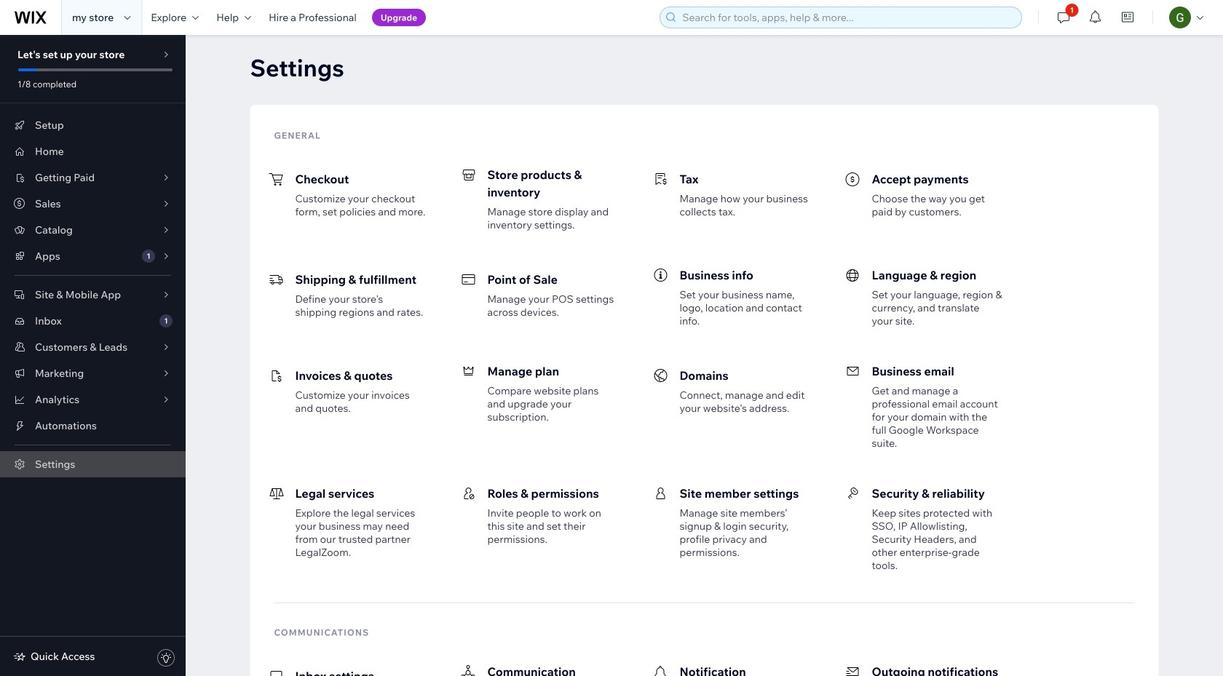 Task type: describe. For each thing, give the bounding box(es) containing it.
Search for tools, apps, help & more... field
[[678, 7, 1018, 28]]

general-section element
[[263, 144, 1146, 586]]

sidebar element
[[0, 35, 186, 677]]



Task type: vqa. For each thing, say whether or not it's contained in the screenshot.
Upgrade
no



Task type: locate. For each thing, give the bounding box(es) containing it.
communications-section element
[[263, 642, 1146, 677]]



